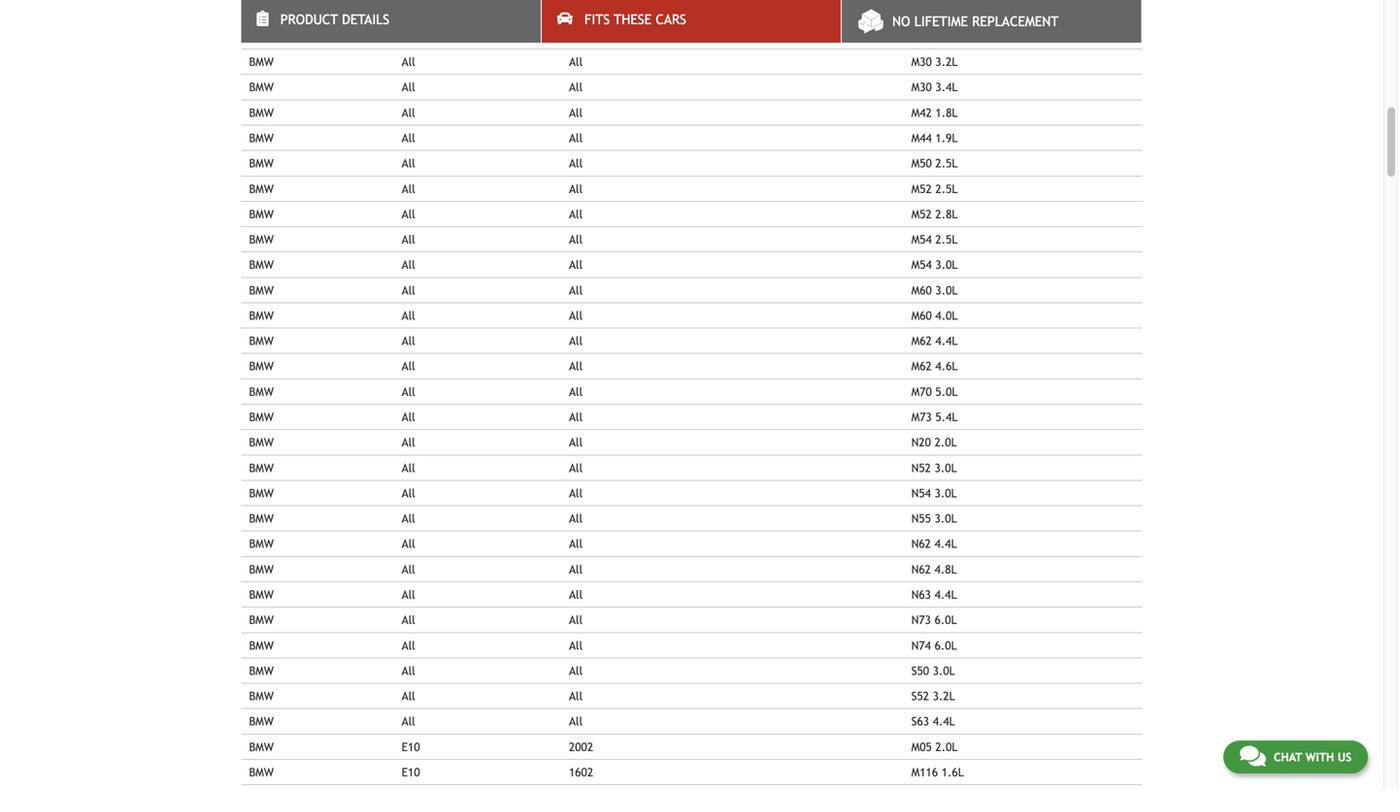 Task type: locate. For each thing, give the bounding box(es) containing it.
2 m52 from the top
[[912, 207, 932, 221]]

bmw for m60 4.0l
[[249, 309, 274, 322]]

3.2l up 3.4l
[[936, 55, 958, 69]]

6.0l right n73
[[935, 614, 957, 627]]

3.2l
[[936, 55, 958, 69], [933, 690, 956, 703]]

2.5l
[[936, 156, 958, 170], [936, 182, 958, 195], [936, 233, 958, 246]]

bmw for m62 4.6l
[[249, 360, 274, 373]]

1 m62 from the top
[[912, 334, 932, 348]]

m62 4.4l
[[912, 334, 958, 348]]

10 bmw from the top
[[249, 233, 274, 246]]

2.5l down m50 2.5l
[[936, 182, 958, 195]]

3.0l for n55 3.0l
[[935, 512, 957, 526]]

n62 down n55
[[912, 537, 931, 551]]

1 vertical spatial 2.5l
[[936, 182, 958, 195]]

n73
[[912, 614, 931, 627]]

31 bmw from the top
[[249, 766, 274, 779]]

4.4l up 4.8l
[[935, 537, 957, 551]]

24 bmw from the top
[[249, 588, 274, 602]]

m54
[[912, 233, 932, 246], [912, 258, 932, 272]]

13 bmw from the top
[[249, 309, 274, 322]]

1 vertical spatial m52
[[912, 207, 932, 221]]

s52
[[912, 690, 930, 703]]

4.4l right n63
[[935, 588, 957, 602]]

2.8l for m30 2.8l
[[936, 4, 958, 18]]

2 vertical spatial 2.5l
[[936, 233, 958, 246]]

9 bmw from the top
[[249, 207, 274, 221]]

4.4l for m62 4.4l
[[936, 334, 958, 348]]

12 bmw from the top
[[249, 283, 274, 297]]

3.2l for s52 3.2l
[[933, 690, 956, 703]]

2 bmw from the top
[[249, 30, 274, 43]]

3.0l for m60 3.0l
[[936, 283, 958, 297]]

0 vertical spatial e10
[[402, 740, 420, 754]]

these
[[614, 12, 652, 27]]

2.8l up m30 3.0l
[[936, 4, 958, 18]]

m54 for m54 3.0l
[[912, 258, 932, 272]]

1 bmw from the top
[[249, 4, 274, 18]]

1.6l
[[942, 766, 964, 779]]

m60 left the 4.0l
[[912, 309, 932, 322]]

3.0l up the 4.0l
[[936, 283, 958, 297]]

3.0l right n55
[[935, 512, 957, 526]]

3.0l right s50 in the right bottom of the page
[[933, 664, 956, 678]]

m30 left 3.4l
[[912, 80, 932, 94]]

2.0l right "m05"
[[936, 740, 958, 754]]

n74
[[912, 639, 931, 653]]

1 m30 from the top
[[912, 4, 932, 18]]

3 2.5l from the top
[[936, 233, 958, 246]]

26 bmw from the top
[[249, 639, 274, 653]]

1 m54 from the top
[[912, 233, 932, 246]]

n74 6.0l
[[912, 639, 957, 653]]

21 bmw from the top
[[249, 512, 274, 526]]

m30
[[912, 4, 932, 18], [912, 30, 932, 43], [912, 55, 932, 69], [912, 80, 932, 94]]

bmw for n55 3.0l
[[249, 512, 274, 526]]

bmw for m30 3.4l
[[249, 80, 274, 94]]

1.8l
[[936, 106, 958, 119]]

3.0l
[[936, 30, 958, 43], [936, 258, 958, 272], [936, 283, 958, 297], [935, 461, 957, 475], [935, 487, 957, 500], [935, 512, 957, 526], [933, 664, 956, 678]]

2 m30 from the top
[[912, 30, 932, 43]]

1 vertical spatial n62
[[912, 563, 931, 576]]

23 bmw from the top
[[249, 563, 274, 576]]

m54 down m52 2.8l
[[912, 233, 932, 246]]

2.5l for m52 2.5l
[[936, 182, 958, 195]]

no lifetime replacement link
[[842, 0, 1142, 43]]

4.8l
[[935, 563, 957, 576]]

14 bmw from the top
[[249, 334, 274, 348]]

1 m52 from the top
[[912, 182, 932, 195]]

n55 3.0l
[[912, 512, 957, 526]]

bmw for m116 1.6l
[[249, 766, 274, 779]]

1 m60 from the top
[[912, 283, 932, 297]]

m30 3.2l
[[912, 55, 958, 69]]

n62 left 4.8l
[[912, 563, 931, 576]]

m44
[[912, 131, 932, 145]]

1 n62 from the top
[[912, 537, 931, 551]]

25 bmw from the top
[[249, 614, 274, 627]]

m30 3.4l
[[912, 80, 958, 94]]

4.4l for s63 4.4l
[[933, 715, 956, 729]]

3 bmw from the top
[[249, 55, 274, 69]]

1 vertical spatial 3.2l
[[933, 690, 956, 703]]

6.0l right the "n74"
[[935, 639, 957, 653]]

22 bmw from the top
[[249, 537, 274, 551]]

n54
[[912, 487, 931, 500]]

m73 5.4l
[[912, 410, 958, 424]]

m60
[[912, 283, 932, 297], [912, 309, 932, 322]]

m52 up m54 2.5l
[[912, 207, 932, 221]]

2.0l
[[935, 436, 957, 449], [936, 740, 958, 754]]

n62 4.4l
[[912, 537, 957, 551]]

1 vertical spatial m54
[[912, 258, 932, 272]]

0 vertical spatial 3.2l
[[936, 55, 958, 69]]

2 6.0l from the top
[[935, 639, 957, 653]]

m62 left 4.6l
[[912, 360, 932, 373]]

bmw
[[249, 4, 274, 18], [249, 30, 274, 43], [249, 55, 274, 69], [249, 80, 274, 94], [249, 106, 274, 119], [249, 131, 274, 145], [249, 156, 274, 170], [249, 182, 274, 195], [249, 207, 274, 221], [249, 233, 274, 246], [249, 258, 274, 272], [249, 283, 274, 297], [249, 309, 274, 322], [249, 334, 274, 348], [249, 360, 274, 373], [249, 385, 274, 399], [249, 410, 274, 424], [249, 436, 274, 449], [249, 461, 274, 475], [249, 487, 274, 500], [249, 512, 274, 526], [249, 537, 274, 551], [249, 563, 274, 576], [249, 588, 274, 602], [249, 614, 274, 627], [249, 639, 274, 653], [249, 664, 274, 678], [249, 690, 274, 703], [249, 715, 274, 729], [249, 740, 274, 754], [249, 766, 274, 779]]

m52 down m50
[[912, 182, 932, 195]]

1 vertical spatial 6.0l
[[935, 639, 957, 653]]

e10
[[402, 740, 420, 754], [402, 766, 420, 779]]

3 m30 from the top
[[912, 55, 932, 69]]

0 vertical spatial 2.0l
[[935, 436, 957, 449]]

details
[[342, 12, 390, 27]]

m62 up m62 4.6l
[[912, 334, 932, 348]]

m60 down m54 3.0l
[[912, 283, 932, 297]]

m52 for m52 2.8l
[[912, 207, 932, 221]]

m54 3.0l
[[912, 258, 958, 272]]

m05
[[912, 740, 932, 754]]

2 m62 from the top
[[912, 360, 932, 373]]

n20
[[912, 436, 931, 449]]

11 bmw from the top
[[249, 258, 274, 272]]

2.0l right n20
[[935, 436, 957, 449]]

19 bmw from the top
[[249, 461, 274, 475]]

18 bmw from the top
[[249, 436, 274, 449]]

2.5l down m52 2.8l
[[936, 233, 958, 246]]

2.0l for m05 2.0l
[[936, 740, 958, 754]]

e10 for 1602
[[402, 766, 420, 779]]

n63
[[912, 588, 931, 602]]

m54 down m54 2.5l
[[912, 258, 932, 272]]

0 vertical spatial m62
[[912, 334, 932, 348]]

4 bmw from the top
[[249, 80, 274, 94]]

1 vertical spatial 2.0l
[[936, 740, 958, 754]]

1 e10 from the top
[[402, 740, 420, 754]]

2 n62 from the top
[[912, 563, 931, 576]]

27 bmw from the top
[[249, 664, 274, 678]]

m116 1.6l
[[912, 766, 964, 779]]

chat with us link
[[1224, 741, 1369, 774]]

1 vertical spatial m60
[[912, 309, 932, 322]]

6.0l
[[935, 614, 957, 627], [935, 639, 957, 653]]

3.2l right s52
[[933, 690, 956, 703]]

3.0l down "lifetime"
[[936, 30, 958, 43]]

fits these cars link
[[542, 0, 841, 43]]

m50
[[912, 156, 932, 170]]

1 2.8l from the top
[[936, 4, 958, 18]]

m30 for m30 3.0l
[[912, 30, 932, 43]]

4.4l
[[936, 334, 958, 348], [935, 537, 957, 551], [935, 588, 957, 602], [933, 715, 956, 729]]

with
[[1306, 751, 1335, 764]]

5 bmw from the top
[[249, 106, 274, 119]]

2.8l
[[936, 4, 958, 18], [936, 207, 958, 221]]

1 6.0l from the top
[[935, 614, 957, 627]]

cars
[[656, 12, 687, 27]]

m30 3.0l
[[912, 30, 958, 43]]

0 vertical spatial m60
[[912, 283, 932, 297]]

n73 6.0l
[[912, 614, 957, 627]]

m30 up m30 3.4l
[[912, 55, 932, 69]]

4.0l
[[936, 309, 958, 322]]

n62
[[912, 537, 931, 551], [912, 563, 931, 576]]

m42
[[912, 106, 932, 119]]

m30 right 'no'
[[912, 4, 932, 18]]

m50 2.5l
[[912, 156, 958, 170]]

bmw for m05 2.0l
[[249, 740, 274, 754]]

2 2.8l from the top
[[936, 207, 958, 221]]

m60 4.0l
[[912, 309, 958, 322]]

0 vertical spatial 2.8l
[[936, 4, 958, 18]]

6 bmw from the top
[[249, 131, 274, 145]]

4.4l up 4.6l
[[936, 334, 958, 348]]

0 vertical spatial 2.5l
[[936, 156, 958, 170]]

2.8l up m54 2.5l
[[936, 207, 958, 221]]

m42 1.8l
[[912, 106, 958, 119]]

bmw for m60 3.0l
[[249, 283, 274, 297]]

8 bmw from the top
[[249, 182, 274, 195]]

1 vertical spatial 2.8l
[[936, 207, 958, 221]]

1 vertical spatial e10
[[402, 766, 420, 779]]

1 2.5l from the top
[[936, 156, 958, 170]]

30 bmw from the top
[[249, 740, 274, 754]]

3.0l down m54 2.5l
[[936, 258, 958, 272]]

bmw for m52 2.8l
[[249, 207, 274, 221]]

0 vertical spatial 6.0l
[[935, 614, 957, 627]]

n55
[[912, 512, 931, 526]]

29 bmw from the top
[[249, 715, 274, 729]]

m62
[[912, 334, 932, 348], [912, 360, 932, 373]]

7 bmw from the top
[[249, 156, 274, 170]]

4 m30 from the top
[[912, 80, 932, 94]]

1 vertical spatial m62
[[912, 360, 932, 373]]

bmw for m42 1.8l
[[249, 106, 274, 119]]

2.5l right m50
[[936, 156, 958, 170]]

0 vertical spatial m52
[[912, 182, 932, 195]]

4.4l right s63
[[933, 715, 956, 729]]

fits these cars
[[585, 12, 687, 27]]

2 m60 from the top
[[912, 309, 932, 322]]

chat with us
[[1274, 751, 1352, 764]]

15 bmw from the top
[[249, 360, 274, 373]]

0 vertical spatial m54
[[912, 233, 932, 246]]

bmw for n62 4.4l
[[249, 537, 274, 551]]

5.4l
[[936, 410, 958, 424]]

n62 for n62 4.4l
[[912, 537, 931, 551]]

all
[[569, 4, 583, 18], [402, 30, 416, 43], [569, 30, 583, 43], [402, 55, 416, 69], [569, 55, 583, 69], [402, 80, 416, 94], [569, 80, 583, 94], [402, 106, 416, 119], [569, 106, 583, 119], [402, 131, 416, 145], [569, 131, 583, 145], [402, 156, 416, 170], [569, 156, 583, 170], [402, 182, 416, 195], [569, 182, 583, 195], [402, 207, 416, 221], [569, 207, 583, 221], [402, 233, 416, 246], [569, 233, 583, 246], [402, 258, 416, 272], [569, 258, 583, 272], [402, 283, 416, 297], [569, 283, 583, 297], [402, 309, 416, 322], [569, 309, 583, 322], [402, 334, 416, 348], [569, 334, 583, 348], [402, 360, 416, 373], [569, 360, 583, 373], [402, 385, 416, 399], [569, 385, 583, 399], [402, 410, 416, 424], [569, 410, 583, 424], [402, 436, 416, 449], [569, 436, 583, 449], [402, 461, 416, 475], [569, 461, 583, 475], [402, 487, 416, 500], [569, 487, 583, 500], [402, 512, 416, 526], [569, 512, 583, 526], [402, 537, 416, 551], [569, 537, 583, 551], [402, 563, 416, 576], [569, 563, 583, 576], [402, 588, 416, 602], [569, 588, 583, 602], [402, 614, 416, 627], [569, 614, 583, 627], [402, 639, 416, 653], [569, 639, 583, 653], [402, 664, 416, 678], [569, 664, 583, 678], [402, 690, 416, 703], [569, 690, 583, 703], [402, 715, 416, 729], [569, 715, 583, 729]]

m70
[[912, 385, 932, 399]]

4.4l for n62 4.4l
[[935, 537, 957, 551]]

17 bmw from the top
[[249, 410, 274, 424]]

3.0l right n54
[[935, 487, 957, 500]]

0 vertical spatial n62
[[912, 537, 931, 551]]

s52 3.2l
[[912, 690, 956, 703]]

bmw for n74 6.0l
[[249, 639, 274, 653]]

n63 4.4l
[[912, 588, 957, 602]]

16 bmw from the top
[[249, 385, 274, 399]]

m52
[[912, 182, 932, 195], [912, 207, 932, 221]]

20 bmw from the top
[[249, 487, 274, 500]]

3.0l right n52
[[935, 461, 957, 475]]

m30 down "lifetime"
[[912, 30, 932, 43]]

28 bmw from the top
[[249, 690, 274, 703]]

2 m54 from the top
[[912, 258, 932, 272]]

2 2.5l from the top
[[936, 182, 958, 195]]

2 e10 from the top
[[402, 766, 420, 779]]



Task type: vqa. For each thing, say whether or not it's contained in the screenshot.


Task type: describe. For each thing, give the bounding box(es) containing it.
bmw for m62 4.4l
[[249, 334, 274, 348]]

m44 1.9l
[[912, 131, 958, 145]]

bmw for s52 3.2l
[[249, 690, 274, 703]]

comments image
[[1240, 745, 1266, 768]]

n20 2.0l
[[912, 436, 957, 449]]

product details
[[280, 12, 390, 27]]

bmw for n73 6.0l
[[249, 614, 274, 627]]

bmw for m73 5.4l
[[249, 410, 274, 424]]

chat
[[1274, 751, 1303, 764]]

bmw for n52 3.0l
[[249, 461, 274, 475]]

bmw for m54 3.0l
[[249, 258, 274, 272]]

bmw for n20 2.0l
[[249, 436, 274, 449]]

m30 for m30 2.8l
[[912, 4, 932, 18]]

m60 for m60 3.0l
[[912, 283, 932, 297]]

n52
[[912, 461, 931, 475]]

bmw for s63 4.4l
[[249, 715, 274, 729]]

bmw for m50 2.5l
[[249, 156, 274, 170]]

bmw for m54 2.5l
[[249, 233, 274, 246]]

e10 for 2002
[[402, 740, 420, 754]]

m62 4.6l
[[912, 360, 958, 373]]

2.5l for m54 2.5l
[[936, 233, 958, 246]]

lifetime
[[915, 14, 968, 29]]

s63
[[912, 715, 930, 729]]

3.4l
[[936, 80, 958, 94]]

bmw for n54 3.0l
[[249, 487, 274, 500]]

3.2l for m30 3.2l
[[936, 55, 958, 69]]

6.0l for n74 6.0l
[[935, 639, 957, 653]]

m54 2.5l
[[912, 233, 958, 246]]

1.9l
[[936, 131, 958, 145]]

m62 for m62 4.4l
[[912, 334, 932, 348]]

bmw for n62 4.8l
[[249, 563, 274, 576]]

m52 2.5l
[[912, 182, 958, 195]]

n62 for n62 4.8l
[[912, 563, 931, 576]]

n54 3.0l
[[912, 487, 957, 500]]

s50 3.0l
[[912, 664, 956, 678]]

m60 for m60 4.0l
[[912, 309, 932, 322]]

n52 3.0l
[[912, 461, 957, 475]]

m05 2.0l
[[912, 740, 958, 754]]

m60 3.0l
[[912, 283, 958, 297]]

bmw for m44 1.9l
[[249, 131, 274, 145]]

replacement
[[973, 14, 1059, 29]]

2002
[[569, 740, 594, 754]]

us
[[1338, 751, 1352, 764]]

4.4l for n63 4.4l
[[935, 588, 957, 602]]

bmw for m30 3.2l
[[249, 55, 274, 69]]

3.0l for m30 3.0l
[[936, 30, 958, 43]]

m52 for m52 2.5l
[[912, 182, 932, 195]]

3.0l for n54 3.0l
[[935, 487, 957, 500]]

bmw for n63 4.4l
[[249, 588, 274, 602]]

no
[[893, 14, 911, 29]]

5.0l
[[936, 385, 958, 399]]

n62 4.8l
[[912, 563, 957, 576]]

product
[[280, 12, 338, 27]]

product details link
[[241, 0, 541, 43]]

3.0l for m54 3.0l
[[936, 258, 958, 272]]

m52 2.8l
[[912, 207, 958, 221]]

m116
[[912, 766, 938, 779]]

4.6l
[[936, 360, 958, 373]]

m54 for m54 2.5l
[[912, 233, 932, 246]]

3.0l for s50 3.0l
[[933, 664, 956, 678]]

no lifetime replacement
[[893, 14, 1059, 29]]

bmw for m30 3.0l
[[249, 30, 274, 43]]

fits
[[585, 12, 610, 27]]

m30 for m30 3.4l
[[912, 80, 932, 94]]

s50
[[912, 664, 930, 678]]

6.0l for n73 6.0l
[[935, 614, 957, 627]]

2.5l for m50 2.5l
[[936, 156, 958, 170]]

m73
[[912, 410, 932, 424]]

m70 5.0l
[[912, 385, 958, 399]]

m30 2.8l
[[912, 4, 958, 18]]

2.0l for n20 2.0l
[[935, 436, 957, 449]]

3.0l for n52 3.0l
[[935, 461, 957, 475]]

bmw for m70 5.0l
[[249, 385, 274, 399]]

bmw for s50 3.0l
[[249, 664, 274, 678]]

m30 for m30 3.2l
[[912, 55, 932, 69]]

2.8l for m52 2.8l
[[936, 207, 958, 221]]

1602
[[569, 766, 594, 779]]

bmw for m52 2.5l
[[249, 182, 274, 195]]

m62 for m62 4.6l
[[912, 360, 932, 373]]

s63 4.4l
[[912, 715, 956, 729]]

bmw for m30 2.8l
[[249, 4, 274, 18]]



